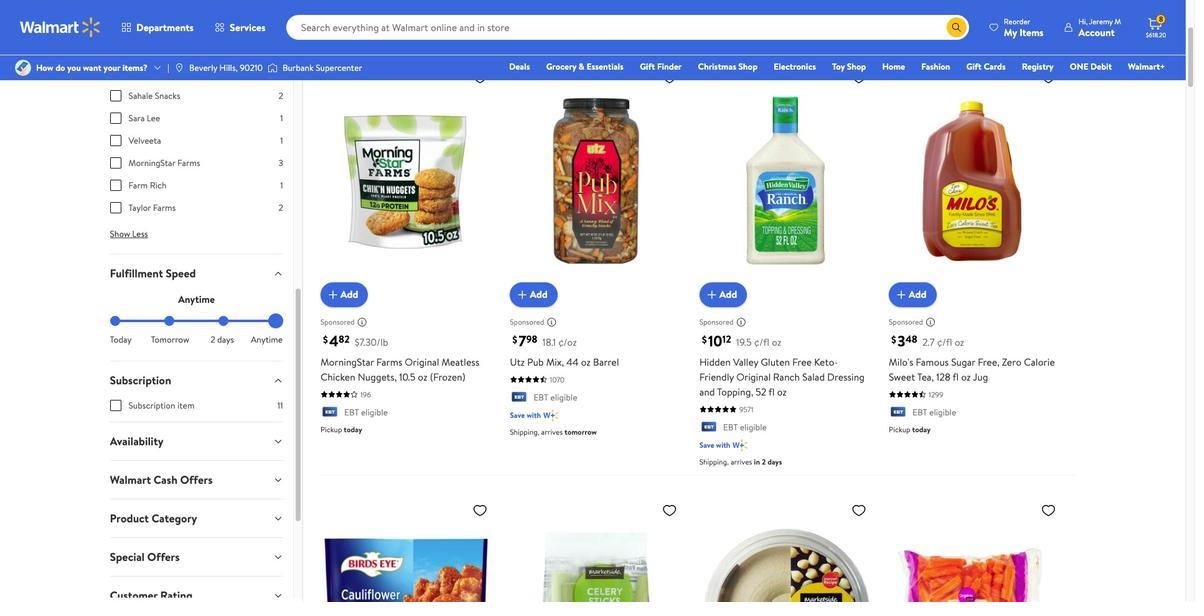 Task type: locate. For each thing, give the bounding box(es) containing it.
walmart image
[[20, 17, 101, 37]]

¢/fl right 2.7
[[937, 335, 952, 349]]

morningstar inside $ 4 82 $7.30/lb morningstar farms original meatless chicken nuggets, 10.5 oz (frozen)
[[320, 355, 374, 369]]

jeremy
[[1089, 16, 1113, 26]]

add button for 4
[[320, 282, 368, 307]]

walmart+ link
[[1122, 60, 1171, 73]]

morningstar up farm rich
[[129, 157, 175, 169]]

account
[[1079, 25, 1115, 39]]

save with left walmart plus icon
[[699, 440, 730, 451]]

ad disclaimer and feedback image up 19.5
[[736, 317, 746, 327]]

add to cart image up "10"
[[704, 287, 719, 302]]

brand group
[[110, 0, 283, 224]]

Tomorrow radio
[[164, 316, 174, 326]]

grocery & essentials
[[546, 60, 624, 73]]

0 vertical spatial original
[[405, 355, 439, 369]]

$ for 3
[[891, 333, 896, 347]]

|
[[167, 62, 169, 74]]

pickup today down the 1299
[[889, 425, 931, 435]]

meatless
[[442, 355, 479, 369]]

add to favorites list, organic marketside fresh baby peeled carrots, 2 lb bag image
[[1041, 503, 1056, 518]]

1 horizontal spatial in
[[754, 457, 760, 467]]

0 horizontal spatial save with
[[510, 410, 541, 421]]

add to favorites list, birds eye buffalo style frozen cauliflower wings, 13.5 oz (frozen) image
[[473, 503, 488, 518]]

shipping, arrives tomorrow
[[510, 427, 597, 438]]

save with for 10
[[699, 440, 730, 451]]

0 horizontal spatial today
[[344, 425, 362, 435]]

0 vertical spatial 3
[[278, 157, 283, 169]]

in for 2
[[754, 457, 760, 467]]

 image
[[174, 63, 184, 73]]

0 horizontal spatial arrives
[[541, 427, 563, 438]]

Today radio
[[110, 316, 120, 326]]

52
[[756, 385, 766, 399]]

milo's
[[889, 355, 913, 369]]

1 vertical spatial fl
[[769, 385, 775, 399]]

gift left finder
[[640, 60, 655, 73]]

Anytime radio
[[273, 316, 283, 326]]

gift left cards
[[966, 60, 982, 73]]

anytime inside how fast do you want your order? 'option group'
[[251, 334, 283, 346]]

sponsored up 82 on the left of the page
[[320, 317, 355, 328]]

ebt eligible down 1070
[[534, 391, 577, 404]]

2 shop from the left
[[847, 60, 866, 73]]

anytime down speed
[[178, 293, 215, 306]]

0 vertical spatial save with
[[510, 410, 541, 421]]

1 horizontal spatial days
[[768, 457, 782, 467]]

tea,
[[917, 370, 934, 384]]

2 gift from the left
[[966, 60, 982, 73]]

food
[[513, 3, 540, 19]]

1 1 from the top
[[280, 112, 283, 124]]

dressing
[[827, 370, 865, 384]]

1 pickup from the left
[[320, 425, 342, 435]]

ebt eligible
[[534, 391, 577, 404], [344, 406, 388, 419], [913, 406, 956, 419], [723, 421, 767, 434]]

grocery
[[546, 60, 577, 73]]

fl inside $ 3 48 2.7 ¢/fl oz milo's famous sugar free, zero calorie sweet tea, 128 fl oz jug
[[953, 370, 959, 384]]

fashion
[[921, 60, 950, 73]]

today
[[344, 425, 362, 435], [912, 425, 931, 435]]

0 horizontal spatial gift
[[640, 60, 655, 73]]

free
[[792, 355, 812, 369]]

save left walmart plus image
[[510, 410, 525, 421]]

¢/fl inside '$ 10 12 19.5 ¢/fl oz hidden valley gluten free keto- friendly original ranch salad dressing and topping, 52 fl oz'
[[754, 335, 769, 349]]

anytime
[[178, 293, 215, 306], [251, 334, 283, 346]]

¢/fl inside $ 3 48 2.7 ¢/fl oz milo's famous sugar free, zero calorie sweet tea, 128 fl oz jug
[[937, 335, 952, 349]]

$
[[323, 333, 328, 347], [512, 333, 517, 347], [702, 333, 707, 347], [891, 333, 896, 347]]

1 vertical spatial farms
[[153, 202, 176, 214]]

today down the 1299
[[912, 425, 931, 435]]

4 add button from the left
[[889, 282, 937, 307]]

3 add from the left
[[719, 288, 737, 302]]

0 horizontal spatial ad disclaimer and feedback image
[[357, 317, 367, 327]]

ebt for 4
[[344, 406, 359, 419]]

1 horizontal spatial gift
[[966, 60, 982, 73]]

farm rich
[[129, 179, 166, 192]]

ebt eligible for 4
[[344, 406, 388, 419]]

2
[[278, 90, 283, 102], [278, 202, 283, 214], [211, 334, 215, 346], [762, 457, 766, 467]]

ebt image down chicken
[[320, 407, 339, 420]]

show less
[[110, 228, 148, 240]]

with for 10
[[716, 440, 730, 451]]

ebt image for 4
[[320, 407, 339, 420]]

0 vertical spatial days
[[217, 334, 234, 346]]

gift cards link
[[961, 60, 1011, 73]]

arrives down walmart plus image
[[541, 427, 563, 438]]

with left walmart plus icon
[[716, 440, 730, 451]]

milo's famous sugar free, zero calorie sweet tea, 128 fl oz jug image
[[889, 65, 1061, 297]]

eligible down 1070
[[550, 391, 577, 404]]

1 horizontal spatial 3
[[898, 330, 905, 351]]

topping,
[[717, 385, 753, 399]]

0 horizontal spatial ¢/fl
[[754, 335, 769, 349]]

1 gift from the left
[[640, 60, 655, 73]]

0 horizontal spatial farms
[[153, 202, 176, 214]]

196
[[360, 389, 371, 400]]

0 horizontal spatial days
[[217, 334, 234, 346]]

0 vertical spatial farms
[[177, 157, 200, 169]]

cards
[[984, 60, 1006, 73]]

fl inside '$ 10 12 19.5 ¢/fl oz hidden valley gluten free keto- friendly original ranch salad dressing and topping, 52 fl oz'
[[769, 385, 775, 399]]

0 horizontal spatial original
[[405, 355, 439, 369]]

original
[[405, 355, 439, 369], [736, 370, 771, 384]]

shop for christmas shop
[[738, 60, 758, 73]]

sponsored for 7
[[510, 317, 544, 328]]

ebt
[[534, 391, 548, 404], [344, 406, 359, 419], [913, 406, 927, 419], [723, 421, 738, 434]]

add up 82 on the left of the page
[[340, 288, 358, 302]]

ebt eligible for 7
[[534, 391, 577, 404]]

gluten
[[761, 355, 790, 369]]

oz right 10.5
[[418, 370, 427, 384]]

ebt for 3
[[913, 406, 927, 419]]

2 horizontal spatial farms
[[376, 355, 402, 369]]

0 vertical spatial fl
[[953, 370, 959, 384]]

deals
[[509, 60, 530, 73]]

0 vertical spatial arrives
[[541, 427, 563, 438]]

1 sponsored from the left
[[320, 317, 355, 328]]

90210
[[240, 62, 263, 74]]

save with left walmart plus image
[[510, 410, 541, 421]]

subscription inside dropdown button
[[110, 373, 171, 388]]

offers right special
[[147, 550, 180, 565]]

christmas shop link
[[692, 60, 763, 73]]

days inside how fast do you want your order? 'option group'
[[217, 334, 234, 346]]

pickup today for 4
[[320, 425, 362, 435]]

2 ¢/fl from the left
[[937, 335, 952, 349]]

oz inside $ 4 82 $7.30/lb morningstar farms original meatless chicken nuggets, 10.5 oz (frozen)
[[418, 370, 427, 384]]

add button up 98
[[510, 282, 558, 307]]

1 horizontal spatial ¢/fl
[[937, 335, 952, 349]]

ebt eligible for 3
[[913, 406, 956, 419]]

0 vertical spatial subscription
[[110, 373, 171, 388]]

None checkbox
[[110, 113, 121, 124], [110, 157, 121, 169], [110, 202, 121, 213], [110, 113, 121, 124], [110, 157, 121, 169], [110, 202, 121, 213]]

ad disclaimer and feedback image for 7
[[547, 317, 557, 327]]

one
[[1070, 60, 1089, 73]]

services
[[230, 21, 266, 34]]

$ for 10
[[702, 333, 707, 347]]

shop
[[738, 60, 758, 73], [847, 60, 866, 73]]

0 horizontal spatial save
[[510, 410, 525, 421]]

one debit
[[1070, 60, 1112, 73]]

sahale snacks
[[129, 90, 180, 102]]

1 vertical spatial save
[[699, 440, 714, 451]]

2 vertical spatial farms
[[376, 355, 402, 369]]

 image for how do you want your items?
[[15, 60, 31, 76]]

¢/fl for 10
[[754, 335, 769, 349]]

1 ad disclaimer and feedback image from the left
[[357, 317, 367, 327]]

fulfillment speed button
[[100, 255, 293, 293]]

3
[[278, 157, 283, 169], [898, 330, 905, 351]]

oz up gluten
[[772, 335, 781, 349]]

add button up "12"
[[699, 282, 747, 307]]

ebt for 10
[[723, 421, 738, 434]]

deals link
[[504, 60, 536, 73]]

$ 10 12 19.5 ¢/fl oz hidden valley gluten free keto- friendly original ranch salad dressing and topping, 52 fl oz
[[699, 330, 865, 399]]

0 vertical spatial with
[[527, 410, 541, 421]]

want
[[83, 62, 101, 74]]

add to favorites list, milo's famous sugar free, zero calorie sweet tea, 128 fl oz jug image
[[1041, 70, 1056, 85]]

ebt image
[[510, 392, 529, 405], [320, 407, 339, 420], [889, 407, 908, 420], [699, 422, 718, 434]]

add to cart image
[[325, 287, 340, 302], [515, 287, 530, 302], [704, 287, 719, 302], [894, 287, 909, 302]]

do
[[55, 62, 65, 74]]

1 add from the left
[[340, 288, 358, 302]]

gametime
[[453, 3, 510, 19]]

fl right 52
[[769, 385, 775, 399]]

2 sponsored from the left
[[510, 317, 544, 328]]

0 vertical spatial save
[[510, 410, 525, 421]]

taylor
[[129, 202, 151, 214]]

availability tab
[[100, 423, 293, 461]]

oz right 44
[[581, 355, 591, 369]]

add for 7
[[530, 288, 548, 302]]

1 horizontal spatial save with
[[699, 440, 730, 451]]

128
[[936, 370, 950, 384]]

2 pickup today from the left
[[889, 425, 931, 435]]

anytime down "anytime" option
[[251, 334, 283, 346]]

pickup down chicken
[[320, 425, 342, 435]]

ad disclaimer and feedback image up 18.1
[[547, 317, 557, 327]]

rich
[[150, 179, 166, 192]]

3 sponsored from the left
[[699, 317, 734, 328]]

add button for 10
[[699, 282, 747, 307]]

1070
[[550, 375, 565, 385]]

original up 10.5
[[405, 355, 439, 369]]

0 vertical spatial offers
[[180, 472, 213, 488]]

$ inside $ 4 82 $7.30/lb morningstar farms original meatless chicken nuggets, 10.5 oz (frozen)
[[323, 333, 328, 347]]

morningstar up chicken
[[320, 355, 374, 369]]

today down 196
[[344, 425, 362, 435]]

eligible for 10
[[740, 421, 767, 434]]

8
[[1159, 14, 1163, 24]]

1 vertical spatial arrives
[[731, 457, 752, 467]]

2 add to cart image from the left
[[515, 287, 530, 302]]

1 horizontal spatial shop
[[847, 60, 866, 73]]

item
[[177, 400, 194, 412]]

1 vertical spatial days
[[768, 457, 782, 467]]

3 add button from the left
[[699, 282, 747, 307]]

2 ad disclaimer and feedback image from the left
[[547, 317, 557, 327]]

$ left the 7
[[512, 333, 517, 347]]

eligible down 9571 at the right
[[740, 421, 767, 434]]

essentials
[[587, 60, 624, 73]]

add to favorites list, utz pub mix, 44 oz barrel image
[[662, 70, 677, 85]]

original inside $ 4 82 $7.30/lb morningstar farms original meatless chicken nuggets, 10.5 oz (frozen)
[[405, 355, 439, 369]]

1 add button from the left
[[320, 282, 368, 307]]

1 vertical spatial morningstar
[[320, 355, 374, 369]]

ebt up walmart plus icon
[[723, 421, 738, 434]]

¢/fl right 19.5
[[754, 335, 769, 349]]

1 horizontal spatial offers
[[180, 472, 213, 488]]

oz left the jug
[[961, 370, 971, 384]]

tab
[[100, 577, 293, 603]]

add button
[[320, 282, 368, 307], [510, 282, 558, 307], [699, 282, 747, 307], [889, 282, 937, 307]]

christmas
[[698, 60, 736, 73]]

arrives for 10
[[731, 457, 752, 467]]

add to favorites list, marketside fresh celery sticks, 1.6 oz, 4 pack image
[[662, 503, 677, 518]]

0 horizontal spatial shipping,
[[510, 427, 539, 438]]

add
[[340, 288, 358, 302], [530, 288, 548, 302], [719, 288, 737, 302], [909, 288, 927, 302]]

today for 3
[[912, 425, 931, 435]]

$ inside the $ 7 98 18.1 ¢/oz utz pub mix, 44 oz barrel
[[512, 333, 517, 347]]

1 horizontal spatial today
[[912, 425, 931, 435]]

sara lee
[[129, 112, 160, 124]]

1 horizontal spatial shipping,
[[699, 457, 729, 467]]

3 $ from the left
[[702, 333, 707, 347]]

1 horizontal spatial ad disclaimer and feedback image
[[547, 317, 557, 327]]

add for 3
[[909, 288, 927, 302]]

1 vertical spatial original
[[736, 370, 771, 384]]

fl right 128 at the bottom right
[[953, 370, 959, 384]]

1 vertical spatial with
[[716, 440, 730, 451]]

 image right 90210
[[268, 62, 278, 74]]

1 horizontal spatial anytime
[[251, 334, 283, 346]]

marketside fresh celery sticks, 1.6 oz, 4 pack image
[[510, 498, 682, 603]]

2 today from the left
[[912, 425, 931, 435]]

None range field
[[110, 320, 283, 322]]

(frozen)
[[430, 370, 466, 384]]

how fast do you want your order? option group
[[110, 316, 283, 346]]

subscription for subscription item
[[129, 400, 175, 412]]

3 add to cart image from the left
[[704, 287, 719, 302]]

12
[[722, 332, 731, 346]]

0 horizontal spatial 3
[[278, 157, 283, 169]]

ebt eligible down the 1299
[[913, 406, 956, 419]]

ebt down chicken
[[344, 406, 359, 419]]

add to cart image up the '48'
[[894, 287, 909, 302]]

2 add button from the left
[[510, 282, 558, 307]]

eligible down the 1299
[[929, 406, 956, 419]]

0 horizontal spatial in
[[440, 3, 450, 19]]

$ left the '48'
[[891, 333, 896, 347]]

hi, jeremy m account
[[1079, 16, 1121, 39]]

0 vertical spatial morningstar
[[129, 157, 175, 169]]

4 sponsored from the left
[[889, 317, 923, 328]]

subscription up subscription item
[[110, 373, 171, 388]]

$ left "10"
[[702, 333, 707, 347]]

and
[[699, 385, 715, 399]]

subscription
[[110, 373, 171, 388], [129, 400, 175, 412]]

2 $ from the left
[[512, 333, 517, 347]]

add button up ad disclaimer and feedback icon
[[889, 282, 937, 307]]

0 vertical spatial shipping,
[[510, 427, 539, 438]]

hidden valley gluten free keto-friendly original ranch salad dressing and topping, 52 fl oz image
[[699, 65, 871, 297]]

$618.20
[[1146, 30, 1166, 39]]

2 vertical spatial 1
[[280, 179, 283, 192]]

subscription tab
[[100, 362, 293, 400]]

sponsored up 98
[[510, 317, 544, 328]]

0 horizontal spatial offers
[[147, 550, 180, 565]]

fashion link
[[916, 60, 956, 73]]

2 inside how fast do you want your order? 'option group'
[[211, 334, 215, 346]]

ebt image down sweet on the right bottom of the page
[[889, 407, 908, 420]]

2 horizontal spatial ad disclaimer and feedback image
[[736, 317, 746, 327]]

ebt eligible down 9571 at the right
[[723, 421, 767, 434]]

ebt image down utz on the left bottom of the page
[[510, 392, 529, 405]]

shop right christmas
[[738, 60, 758, 73]]

eligible down 196
[[361, 406, 388, 419]]

1 vertical spatial offers
[[147, 550, 180, 565]]

 image
[[15, 60, 31, 76], [268, 62, 278, 74]]

0 horizontal spatial with
[[527, 410, 541, 421]]

3 1 from the top
[[280, 179, 283, 192]]

4 add to cart image from the left
[[894, 287, 909, 302]]

1 horizontal spatial farms
[[177, 157, 200, 169]]

keto-
[[814, 355, 838, 369]]

0 horizontal spatial anytime
[[178, 293, 215, 306]]

1 vertical spatial in
[[754, 457, 760, 467]]

1 vertical spatial subscription
[[129, 400, 175, 412]]

0 horizontal spatial shop
[[738, 60, 758, 73]]

walmart cash offers
[[110, 472, 213, 488]]

1 today from the left
[[344, 425, 362, 435]]

44
[[566, 355, 579, 369]]

add up 98
[[530, 288, 548, 302]]

sponsored up "10"
[[699, 317, 734, 328]]

offers inside 'tab'
[[147, 550, 180, 565]]

ad disclaimer and feedback image
[[357, 317, 367, 327], [547, 317, 557, 327], [736, 317, 746, 327]]

None radio
[[219, 316, 229, 326]]

subscription item
[[129, 400, 194, 412]]

None checkbox
[[110, 90, 121, 101], [110, 135, 121, 146], [110, 180, 121, 191], [110, 400, 121, 411], [110, 90, 121, 101], [110, 135, 121, 146], [110, 180, 121, 191], [110, 400, 121, 411]]

1 shop from the left
[[738, 60, 758, 73]]

arrives down walmart plus icon
[[731, 457, 752, 467]]

1 ¢/fl from the left
[[754, 335, 769, 349]]

special offers
[[110, 550, 180, 565]]

add up "12"
[[719, 288, 737, 302]]

2 add from the left
[[530, 288, 548, 302]]

save left walmart plus icon
[[699, 440, 714, 451]]

add up ad disclaimer and feedback icon
[[909, 288, 927, 302]]

arrives
[[541, 427, 563, 438], [731, 457, 752, 467]]

shop right toy
[[847, 60, 866, 73]]

ebt down tea,
[[913, 406, 927, 419]]

1 $ from the left
[[323, 333, 328, 347]]

ebt eligible down 196
[[344, 406, 388, 419]]

1 horizontal spatial fl
[[953, 370, 959, 384]]

one debit link
[[1064, 60, 1118, 73]]

save
[[510, 410, 525, 421], [699, 440, 714, 451]]

product
[[110, 511, 149, 527]]

pickup today
[[320, 425, 362, 435], [889, 425, 931, 435]]

with left walmart plus image
[[527, 410, 541, 421]]

toy shop link
[[827, 60, 872, 73]]

2 1 from the top
[[280, 134, 283, 147]]

1 vertical spatial anytime
[[251, 334, 283, 346]]

save with
[[510, 410, 541, 421], [699, 440, 730, 451]]

$ inside $ 3 48 2.7 ¢/fl oz milo's famous sugar free, zero calorie sweet tea, 128 fl oz jug
[[891, 333, 896, 347]]

add to favorites list, marketside gluten-free classic hummus 10 oz, ready to eat, resealable cup, 2 tbsp. servings image
[[852, 503, 866, 518]]

add to cart image up 98
[[515, 287, 530, 302]]

4 add from the left
[[909, 288, 927, 302]]

1 vertical spatial shipping,
[[699, 457, 729, 467]]

fulfillment speed tab
[[100, 255, 293, 293]]

ebt up walmart plus image
[[534, 391, 548, 404]]

morningstar
[[129, 157, 175, 169], [320, 355, 374, 369]]

ad disclaimer and feedback image up $7.30/lb
[[357, 317, 367, 327]]

ebt image for 3
[[889, 407, 908, 420]]

walmart plus image
[[543, 410, 558, 422]]

add to cart image up 82 on the left of the page
[[325, 287, 340, 302]]

1 add to cart image from the left
[[325, 287, 340, 302]]

0 horizontal spatial morningstar
[[129, 157, 175, 169]]

0 vertical spatial in
[[440, 3, 450, 19]]

0 horizontal spatial  image
[[15, 60, 31, 76]]

48
[[905, 332, 917, 346]]

1 horizontal spatial original
[[736, 370, 771, 384]]

farms for morningstar farms
[[177, 157, 200, 169]]

original up 52
[[736, 370, 771, 384]]

1 vertical spatial 1
[[280, 134, 283, 147]]

sahale
[[129, 90, 153, 102]]

save for 10
[[699, 440, 714, 451]]

add to cart image for 10
[[704, 287, 719, 302]]

add to cart image for 4
[[325, 287, 340, 302]]

subscription left item
[[129, 400, 175, 412]]

add button up 82 on the left of the page
[[320, 282, 368, 307]]

3 ad disclaimer and feedback image from the left
[[736, 317, 746, 327]]

$ 3 48 2.7 ¢/fl oz milo's famous sugar free, zero calorie sweet tea, 128 fl oz jug
[[889, 330, 1055, 384]]

4 $ from the left
[[891, 333, 896, 347]]

1 pickup today from the left
[[320, 425, 362, 435]]

0 horizontal spatial pickup
[[320, 425, 342, 435]]

utz
[[510, 355, 525, 369]]

0 horizontal spatial pickup today
[[320, 425, 362, 435]]

0 horizontal spatial fl
[[769, 385, 775, 399]]

$ left 4
[[323, 333, 328, 347]]

add to cart image for 3
[[894, 287, 909, 302]]

 image left the how
[[15, 60, 31, 76]]

sponsored up the '48'
[[889, 317, 923, 328]]

1 horizontal spatial save
[[699, 440, 714, 451]]

$ inside '$ 10 12 19.5 ¢/fl oz hidden valley gluten free keto- friendly original ranch salad dressing and topping, 52 fl oz'
[[702, 333, 707, 347]]

1 horizontal spatial arrives
[[731, 457, 752, 467]]

pickup today down 196
[[320, 425, 362, 435]]

1 horizontal spatial with
[[716, 440, 730, 451]]

ebt image down and in the bottom right of the page
[[699, 422, 718, 434]]

add to favorites list, hidden valley gluten free keto-friendly original ranch salad dressing and topping, 52 fl oz image
[[852, 70, 866, 85]]

add for 4
[[340, 288, 358, 302]]

1 vertical spatial 3
[[898, 330, 905, 351]]

¢/oz
[[558, 335, 577, 349]]

1 vertical spatial save with
[[699, 440, 730, 451]]

in for gametime
[[440, 3, 450, 19]]

1 horizontal spatial morningstar
[[320, 355, 374, 369]]

barrel
[[593, 355, 619, 369]]

1 horizontal spatial  image
[[268, 62, 278, 74]]

walmart+
[[1128, 60, 1165, 73]]

alternatives
[[372, 3, 437, 19]]

add to favorites list, morningstar farms original meatless chicken nuggets, 10.5 oz (frozen) image
[[473, 70, 488, 85]]

1 horizontal spatial pickup today
[[889, 425, 931, 435]]

0 vertical spatial 1
[[280, 112, 283, 124]]

electronics
[[774, 60, 816, 73]]

1 horizontal spatial pickup
[[889, 425, 910, 435]]

2 pickup from the left
[[889, 425, 910, 435]]

offers right cash
[[180, 472, 213, 488]]

legal information image
[[446, 31, 456, 41]]

pickup down sweet on the right bottom of the page
[[889, 425, 910, 435]]



Task type: vqa. For each thing, say whether or not it's contained in the screenshot.
Taylor Farms
yes



Task type: describe. For each thing, give the bounding box(es) containing it.
velveeta
[[129, 134, 161, 147]]

ranch
[[773, 370, 800, 384]]

with for 7
[[527, 410, 541, 421]]

1299
[[929, 389, 943, 400]]

items
[[1019, 25, 1044, 39]]

best
[[894, 47, 908, 57]]

when
[[343, 29, 365, 42]]

2 days
[[211, 334, 234, 346]]

organic marketside fresh baby peeled carrots, 2 lb bag image
[[889, 498, 1061, 603]]

sponsored for 4
[[320, 317, 355, 328]]

today
[[110, 334, 132, 346]]

salad
[[802, 370, 825, 384]]

1 for rich
[[280, 179, 283, 192]]

valley
[[733, 355, 758, 369]]

departments
[[136, 21, 194, 34]]

snacks
[[155, 90, 180, 102]]

farms for taylor farms
[[153, 202, 176, 214]]

marketside gluten-free classic hummus 10 oz, ready to eat, resealable cup, 2 tbsp. servings image
[[699, 498, 871, 603]]

sponsored for 10
[[699, 317, 734, 328]]

shipping, for 7
[[510, 427, 539, 438]]

special
[[110, 550, 145, 565]]

friendly
[[699, 370, 734, 384]]

oz up sugar
[[955, 335, 964, 349]]

burbank
[[283, 62, 314, 74]]

gift for gift finder
[[640, 60, 655, 73]]

add to cart image for 7
[[515, 287, 530, 302]]

show
[[110, 228, 130, 240]]

nuggets,
[[358, 370, 397, 384]]

add button for 7
[[510, 282, 558, 307]]

m
[[1115, 16, 1121, 26]]

add for 10
[[719, 288, 737, 302]]

walmart cash offers tab
[[100, 461, 293, 499]]

¢/fl for 3
[[937, 335, 952, 349]]

farms inside $ 4 82 $7.30/lb morningstar farms original meatless chicken nuggets, 10.5 oz (frozen)
[[376, 355, 402, 369]]

special offers button
[[100, 538, 293, 576]]

morningstar farms
[[129, 157, 200, 169]]

original inside '$ 10 12 19.5 ¢/fl oz hidden valley gluten free keto- friendly original ranch salad dressing and topping, 52 fl oz'
[[736, 370, 771, 384]]

fulfillment speed
[[110, 266, 196, 281]]

mix,
[[546, 355, 564, 369]]

sponsored for 3
[[889, 317, 923, 328]]

$ 4 82 $7.30/lb morningstar farms original meatless chicken nuggets, 10.5 oz (frozen)
[[320, 330, 479, 384]]

8 $618.20
[[1146, 14, 1166, 39]]

ebt image for 10
[[699, 422, 718, 434]]

healthier alternatives in gametime food (107)
[[318, 3, 563, 19]]

eligible for 4
[[361, 406, 388, 419]]

1 for lee
[[280, 112, 283, 124]]

beverly hills, 90210
[[189, 62, 263, 74]]

11
[[278, 400, 283, 412]]

purchased
[[368, 29, 412, 42]]

home
[[882, 60, 905, 73]]

grocery & essentials link
[[541, 60, 629, 73]]

departments button
[[111, 12, 204, 42]]

price when purchased online
[[318, 29, 441, 42]]

$ 7 98 18.1 ¢/oz utz pub mix, 44 oz barrel
[[510, 330, 619, 369]]

2.7
[[922, 335, 935, 349]]

seller
[[910, 47, 927, 57]]

10.5
[[399, 370, 415, 384]]

birds eye buffalo style frozen cauliflower wings, 13.5 oz (frozen) image
[[320, 498, 493, 603]]

morningstar farms original meatless chicken nuggets, 10.5 oz (frozen) image
[[320, 65, 493, 297]]

3 inside "brand" group
[[278, 157, 283, 169]]

best seller
[[894, 47, 927, 57]]

oz down ranch
[[777, 385, 787, 399]]

healthier
[[318, 3, 369, 19]]

availability
[[110, 434, 163, 449]]

availability button
[[100, 423, 293, 461]]

online
[[414, 29, 441, 42]]

shipping, for 10
[[699, 457, 729, 467]]

pub
[[527, 355, 544, 369]]

speed
[[166, 266, 196, 281]]

save with for 7
[[510, 410, 541, 421]]

$ for 7
[[512, 333, 517, 347]]

toy
[[832, 60, 845, 73]]

subscription for subscription
[[110, 373, 171, 388]]

you
[[67, 62, 81, 74]]

Walmart Site-Wide search field
[[286, 15, 969, 40]]

chicken
[[320, 370, 355, 384]]

lee
[[147, 112, 160, 124]]

ad disclaimer and feedback image for 10
[[736, 317, 746, 327]]

ebt for 7
[[534, 391, 548, 404]]

gift for gift cards
[[966, 60, 982, 73]]

arrives for 7
[[541, 427, 563, 438]]

product category
[[110, 511, 197, 527]]

ad disclaimer and feedback image
[[926, 317, 936, 327]]

offers inside tab
[[180, 472, 213, 488]]

0 vertical spatial anytime
[[178, 293, 215, 306]]

product category tab
[[100, 500, 293, 538]]

oz inside the $ 7 98 18.1 ¢/oz utz pub mix, 44 oz barrel
[[581, 355, 591, 369]]

gift cards
[[966, 60, 1006, 73]]

pickup for 3
[[889, 425, 910, 435]]

supercenter
[[316, 62, 362, 74]]

pickup today for 3
[[889, 425, 931, 435]]

save for 7
[[510, 410, 525, 421]]

hi,
[[1079, 16, 1088, 26]]

services button
[[204, 12, 276, 42]]

3 inside $ 3 48 2.7 ¢/fl oz milo's famous sugar free, zero calorie sweet tea, 128 fl oz jug
[[898, 330, 905, 351]]

ebt eligible for 10
[[723, 421, 767, 434]]

special offers tab
[[100, 538, 293, 576]]

calorie
[[1024, 355, 1055, 369]]

eligible for 7
[[550, 391, 577, 404]]

christmas shop
[[698, 60, 758, 73]]

registry link
[[1016, 60, 1059, 73]]

cash
[[154, 472, 177, 488]]

show less button
[[100, 224, 158, 244]]

ebt image for 7
[[510, 392, 529, 405]]

fulfillment
[[110, 266, 163, 281]]

$ for 4
[[323, 333, 328, 347]]

walmart plus image
[[733, 439, 748, 452]]

search icon image
[[952, 22, 962, 32]]

 image for burbank supercenter
[[268, 62, 278, 74]]

gift finder
[[640, 60, 682, 73]]

Search search field
[[286, 15, 969, 40]]

none radio inside how fast do you want your order? 'option group'
[[219, 316, 229, 326]]

farm
[[129, 179, 148, 192]]

hidden
[[699, 355, 731, 369]]

shop for toy shop
[[847, 60, 866, 73]]

9571
[[739, 404, 754, 415]]

today for 4
[[344, 425, 362, 435]]

$7.30/lb
[[355, 335, 388, 349]]

walmart
[[110, 472, 151, 488]]

ad disclaimer and feedback image for 4
[[357, 317, 367, 327]]

eligible for 3
[[929, 406, 956, 419]]

reorder
[[1004, 16, 1030, 26]]

less
[[132, 228, 148, 240]]

sugar
[[951, 355, 975, 369]]

hills,
[[219, 62, 238, 74]]

taylor farms
[[129, 202, 176, 214]]

(107)
[[542, 5, 563, 19]]

gift finder link
[[634, 60, 687, 73]]

tomorrow
[[565, 427, 597, 438]]

pickup for 4
[[320, 425, 342, 435]]

utz pub mix, 44 oz barrel image
[[510, 65, 682, 297]]

add button for 3
[[889, 282, 937, 307]]

morningstar inside "brand" group
[[129, 157, 175, 169]]



